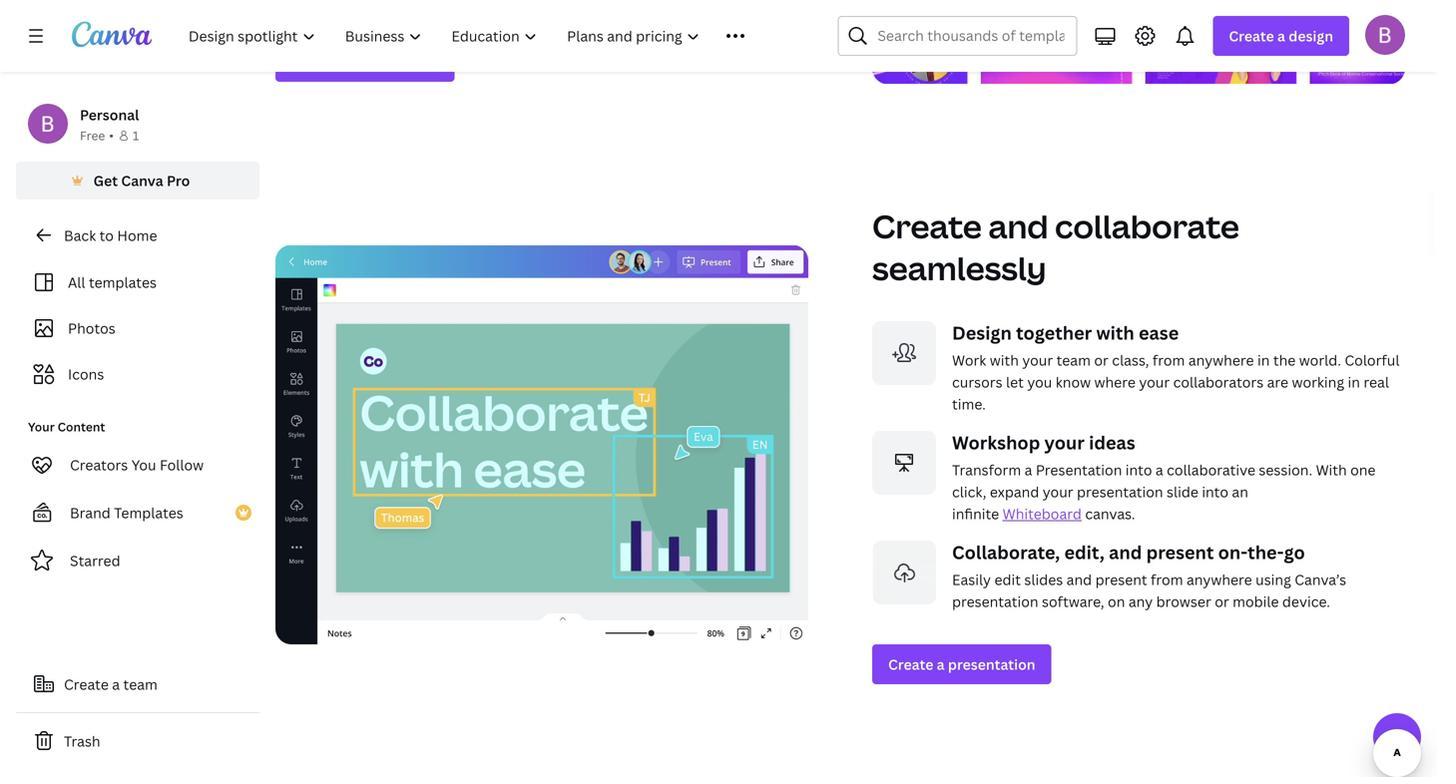 Task type: describe. For each thing, give the bounding box(es) containing it.
a inside button
[[112, 675, 120, 694]]

team inside button
[[123, 675, 158, 694]]

from inside collaborate, edit, and present on-the-go easily edit slides and present from anywhere using canva's presentation software, on any browser or mobile device.
[[1151, 570, 1183, 589]]

Search search field
[[878, 17, 1064, 55]]

using
[[1256, 570, 1291, 589]]

collaborators
[[1173, 372, 1264, 391]]

1
[[133, 127, 139, 144]]

get canva pro button
[[16, 162, 259, 200]]

mobile
[[1233, 592, 1279, 611]]

together
[[1016, 321, 1092, 345]]

brand templates
[[70, 503, 183, 522]]

slide
[[1167, 482, 1198, 501]]

creators
[[70, 456, 128, 475]]

you
[[1027, 372, 1052, 391]]

expand
[[990, 482, 1039, 501]]

create a presentation for the left create a presentation link
[[291, 52, 439, 71]]

icons link
[[28, 355, 247, 393]]

session.
[[1259, 460, 1312, 479]]

design
[[1289, 26, 1333, 45]]

create for create a design 'dropdown button'
[[1229, 26, 1274, 45]]

create and collaborate seamlessly
[[872, 204, 1239, 290]]

collaborate
[[1055, 204, 1239, 248]]

world.
[[1299, 351, 1341, 370]]

are
[[1267, 372, 1288, 391]]

collaborative
[[1167, 460, 1255, 479]]

get canva pro
[[93, 171, 190, 190]]

edit,
[[1064, 540, 1105, 565]]

get
[[93, 171, 118, 190]]

presentation inside collaborate, edit, and present on-the-go easily edit slides and present from anywhere using canva's presentation software, on any browser or mobile device.
[[952, 592, 1038, 611]]

pro
[[167, 171, 190, 190]]

1 horizontal spatial and
[[1066, 570, 1092, 589]]

the
[[1273, 351, 1296, 370]]

anywhere inside collaborate, edit, and present on-the-go easily edit slides and present from anywhere using canva's presentation software, on any browser or mobile device.
[[1187, 570, 1252, 589]]

to
[[99, 226, 114, 245]]

whiteboard canvas.
[[1003, 504, 1135, 523]]

working
[[1292, 372, 1344, 391]]

trash link
[[16, 722, 259, 761]]

your inside transform a presentation into a collaborative session. with one click, expand your presentation slide into an infinite
[[1043, 482, 1073, 501]]

starred link
[[16, 541, 259, 581]]

software,
[[1042, 592, 1104, 611]]

collaborate,
[[952, 540, 1060, 565]]

your content
[[28, 419, 105, 435]]

templates
[[89, 273, 157, 292]]

easily
[[952, 570, 991, 589]]

home
[[117, 226, 157, 245]]

0 vertical spatial into
[[1126, 460, 1152, 479]]

all templates link
[[28, 263, 247, 301]]

whiteboard
[[1003, 504, 1082, 523]]

brand
[[70, 503, 111, 522]]

device.
[[1282, 592, 1330, 611]]

click,
[[952, 482, 986, 501]]

creators you follow
[[70, 456, 204, 475]]

create a design
[[1229, 26, 1333, 45]]

on-
[[1218, 540, 1248, 565]]

from inside design together with ease work with your team or class, from anywhere in the world. colorful cursors let you know where your collaborators are working in real time.
[[1153, 351, 1185, 370]]

or inside collaborate, edit, and present on-the-go easily edit slides and present from anywhere using canva's presentation software, on any browser or mobile device.
[[1215, 592, 1229, 611]]

with
[[1316, 460, 1347, 479]]

back
[[64, 226, 96, 245]]

seamlessly
[[872, 246, 1046, 290]]

workshop your ideas
[[952, 430, 1135, 455]]

all
[[68, 273, 85, 292]]

create a design button
[[1213, 16, 1349, 56]]

bob builder image
[[1365, 15, 1405, 55]]

free
[[80, 127, 105, 144]]

brand templates link
[[16, 493, 259, 533]]

design together with ease image
[[872, 321, 936, 385]]

trash
[[64, 732, 100, 751]]

creators you follow link
[[16, 445, 259, 485]]

create a presentation for rightmost create a presentation link
[[888, 655, 1035, 674]]

canvas.
[[1085, 504, 1135, 523]]

ideas
[[1089, 430, 1135, 455]]

create inside create and collaborate seamlessly
[[872, 204, 982, 248]]

collaborate, edit, and present on-the-go image
[[872, 541, 936, 605]]

edit
[[994, 570, 1021, 589]]

back to home link
[[16, 216, 259, 255]]



Task type: locate. For each thing, give the bounding box(es) containing it.
let
[[1006, 372, 1024, 391]]

design
[[952, 321, 1012, 345]]

the-
[[1248, 540, 1284, 565]]

0 horizontal spatial with
[[990, 351, 1019, 370]]

an
[[1232, 482, 1248, 501]]

you
[[131, 456, 156, 475]]

starred
[[70, 551, 120, 570]]

create a presentation
[[291, 52, 439, 71], [888, 655, 1035, 674]]

in left the
[[1257, 351, 1270, 370]]

time.
[[952, 394, 986, 413]]

1 vertical spatial in
[[1348, 372, 1360, 391]]

on
[[1108, 592, 1125, 611]]

•
[[109, 127, 114, 144]]

present
[[1146, 540, 1214, 565], [1095, 570, 1147, 589]]

team
[[1056, 351, 1091, 370], [123, 675, 158, 694]]

0 horizontal spatial or
[[1094, 351, 1109, 370]]

1 horizontal spatial with
[[1096, 321, 1134, 345]]

presentation
[[1036, 460, 1122, 479]]

1 horizontal spatial create a presentation link
[[872, 644, 1051, 684]]

create a team
[[64, 675, 158, 694]]

0 vertical spatial team
[[1056, 351, 1091, 370]]

presentation inside transform a presentation into a collaborative session. with one click, expand your presentation slide into an infinite
[[1077, 482, 1163, 501]]

into down ideas
[[1126, 460, 1152, 479]]

where
[[1094, 372, 1136, 391]]

cursors
[[952, 372, 1003, 391]]

0 vertical spatial or
[[1094, 351, 1109, 370]]

ease
[[1139, 321, 1179, 345]]

free •
[[80, 127, 114, 144]]

workshop
[[952, 430, 1040, 455]]

1 vertical spatial present
[[1095, 570, 1147, 589]]

create for the left create a presentation link
[[291, 52, 337, 71]]

back to home
[[64, 226, 157, 245]]

with up let
[[990, 351, 1019, 370]]

create inside 'dropdown button'
[[1229, 26, 1274, 45]]

0 horizontal spatial create a presentation
[[291, 52, 439, 71]]

photos link
[[28, 309, 247, 347]]

present up the browser
[[1146, 540, 1214, 565]]

0 horizontal spatial in
[[1257, 351, 1270, 370]]

0 vertical spatial from
[[1153, 351, 1185, 370]]

or up where
[[1094, 351, 1109, 370]]

with
[[1096, 321, 1134, 345], [990, 351, 1019, 370]]

from down ease
[[1153, 351, 1185, 370]]

anywhere up collaborators
[[1188, 351, 1254, 370]]

your
[[1022, 351, 1053, 370], [1139, 372, 1170, 391], [1044, 430, 1085, 455], [1043, 482, 1073, 501]]

your up presentation
[[1044, 430, 1085, 455]]

workshop your ideas image
[[872, 431, 936, 495]]

create for rightmost create a presentation link
[[888, 655, 933, 674]]

or
[[1094, 351, 1109, 370], [1215, 592, 1229, 611]]

real
[[1364, 372, 1389, 391]]

create
[[1229, 26, 1274, 45], [291, 52, 337, 71], [872, 204, 982, 248], [888, 655, 933, 674], [64, 675, 109, 694]]

0 vertical spatial create a presentation
[[291, 52, 439, 71]]

or left mobile
[[1215, 592, 1229, 611]]

all templates
[[68, 273, 157, 292]]

into down collaborative
[[1202, 482, 1229, 501]]

anywhere inside design together with ease work with your team or class, from anywhere in the world. colorful cursors let you know where your collaborators are working in real time.
[[1188, 351, 1254, 370]]

follow
[[160, 456, 204, 475]]

top level navigation element
[[176, 16, 790, 56], [176, 16, 790, 56]]

your up whiteboard canvas.
[[1043, 482, 1073, 501]]

0 vertical spatial anywhere
[[1188, 351, 1254, 370]]

present up "on"
[[1095, 570, 1147, 589]]

slides
[[1024, 570, 1063, 589]]

colorful
[[1345, 351, 1400, 370]]

class,
[[1112, 351, 1149, 370]]

into
[[1126, 460, 1152, 479], [1202, 482, 1229, 501]]

browser
[[1156, 592, 1211, 611]]

photos
[[68, 319, 116, 338]]

1 vertical spatial from
[[1151, 570, 1183, 589]]

a inside 'dropdown button'
[[1277, 26, 1285, 45]]

design together with ease work with your team or class, from anywhere in the world. colorful cursors let you know where your collaborators are working in real time.
[[952, 321, 1400, 413]]

in left real
[[1348, 372, 1360, 391]]

1 vertical spatial create a presentation link
[[872, 644, 1051, 684]]

or inside design together with ease work with your team or class, from anywhere in the world. colorful cursors let you know where your collaborators are working in real time.
[[1094, 351, 1109, 370]]

1 horizontal spatial into
[[1202, 482, 1229, 501]]

1 horizontal spatial create a presentation
[[888, 655, 1035, 674]]

canva's
[[1295, 570, 1346, 589]]

1 horizontal spatial team
[[1056, 351, 1091, 370]]

1 horizontal spatial in
[[1348, 372, 1360, 391]]

None search field
[[838, 16, 1077, 56]]

0 vertical spatial and
[[988, 204, 1048, 248]]

and
[[988, 204, 1048, 248], [1109, 540, 1142, 565], [1066, 570, 1092, 589]]

team up trash link
[[123, 675, 158, 694]]

your down class,
[[1139, 372, 1170, 391]]

templates
[[114, 503, 183, 522]]

know
[[1056, 372, 1091, 391]]

transform a presentation into a collaborative session. with one click, expand your presentation slide into an infinite
[[952, 460, 1376, 523]]

presentation
[[351, 52, 439, 71], [1077, 482, 1163, 501], [952, 592, 1038, 611], [948, 655, 1035, 674]]

1 vertical spatial with
[[990, 351, 1019, 370]]

one
[[1350, 460, 1376, 479]]

whiteboard link
[[1003, 504, 1082, 523]]

0 vertical spatial with
[[1096, 321, 1134, 345]]

icons
[[68, 365, 104, 384]]

0 horizontal spatial team
[[123, 675, 158, 694]]

content
[[57, 419, 105, 435]]

create inside button
[[64, 675, 109, 694]]

your
[[28, 419, 55, 435]]

your up you
[[1022, 351, 1053, 370]]

0 vertical spatial create a presentation link
[[275, 42, 455, 82]]

1 vertical spatial create a presentation
[[888, 655, 1035, 674]]

1 vertical spatial into
[[1202, 482, 1229, 501]]

0 horizontal spatial into
[[1126, 460, 1152, 479]]

anywhere down the on-
[[1187, 570, 1252, 589]]

0 horizontal spatial and
[[988, 204, 1048, 248]]

2 horizontal spatial and
[[1109, 540, 1142, 565]]

2 vertical spatial and
[[1066, 570, 1092, 589]]

from up the browser
[[1151, 570, 1183, 589]]

1 vertical spatial team
[[123, 675, 158, 694]]

1 vertical spatial anywhere
[[1187, 570, 1252, 589]]

canva
[[121, 171, 163, 190]]

go
[[1284, 540, 1305, 565]]

1 horizontal spatial or
[[1215, 592, 1229, 611]]

and inside create and collaborate seamlessly
[[988, 204, 1048, 248]]

team up know
[[1056, 351, 1091, 370]]

team inside design together with ease work with your team or class, from anywhere in the world. colorful cursors let you know where your collaborators are working in real time.
[[1056, 351, 1091, 370]]

create a team button
[[16, 665, 259, 705]]

with up class,
[[1096, 321, 1134, 345]]

infinite
[[952, 504, 999, 523]]

0 horizontal spatial create a presentation link
[[275, 42, 455, 82]]

1 vertical spatial or
[[1215, 592, 1229, 611]]

any
[[1129, 592, 1153, 611]]

0 vertical spatial in
[[1257, 351, 1270, 370]]

in
[[1257, 351, 1270, 370], [1348, 372, 1360, 391]]

collaborate, edit, and present on-the-go easily edit slides and present from anywhere using canva's presentation software, on any browser or mobile device.
[[952, 540, 1346, 611]]

transform
[[952, 460, 1021, 479]]

a
[[1277, 26, 1285, 45], [340, 52, 348, 71], [1025, 460, 1032, 479], [1156, 460, 1163, 479], [937, 655, 945, 674], [112, 675, 120, 694]]

1 vertical spatial and
[[1109, 540, 1142, 565]]

work
[[952, 351, 986, 370]]

anywhere
[[1188, 351, 1254, 370], [1187, 570, 1252, 589]]

0 vertical spatial present
[[1146, 540, 1214, 565]]

personal
[[80, 105, 139, 124]]



Task type: vqa. For each thing, say whether or not it's contained in the screenshot.
game within Green and White Modern Football Game Day Flyer Flyer by AskingStudio
no



